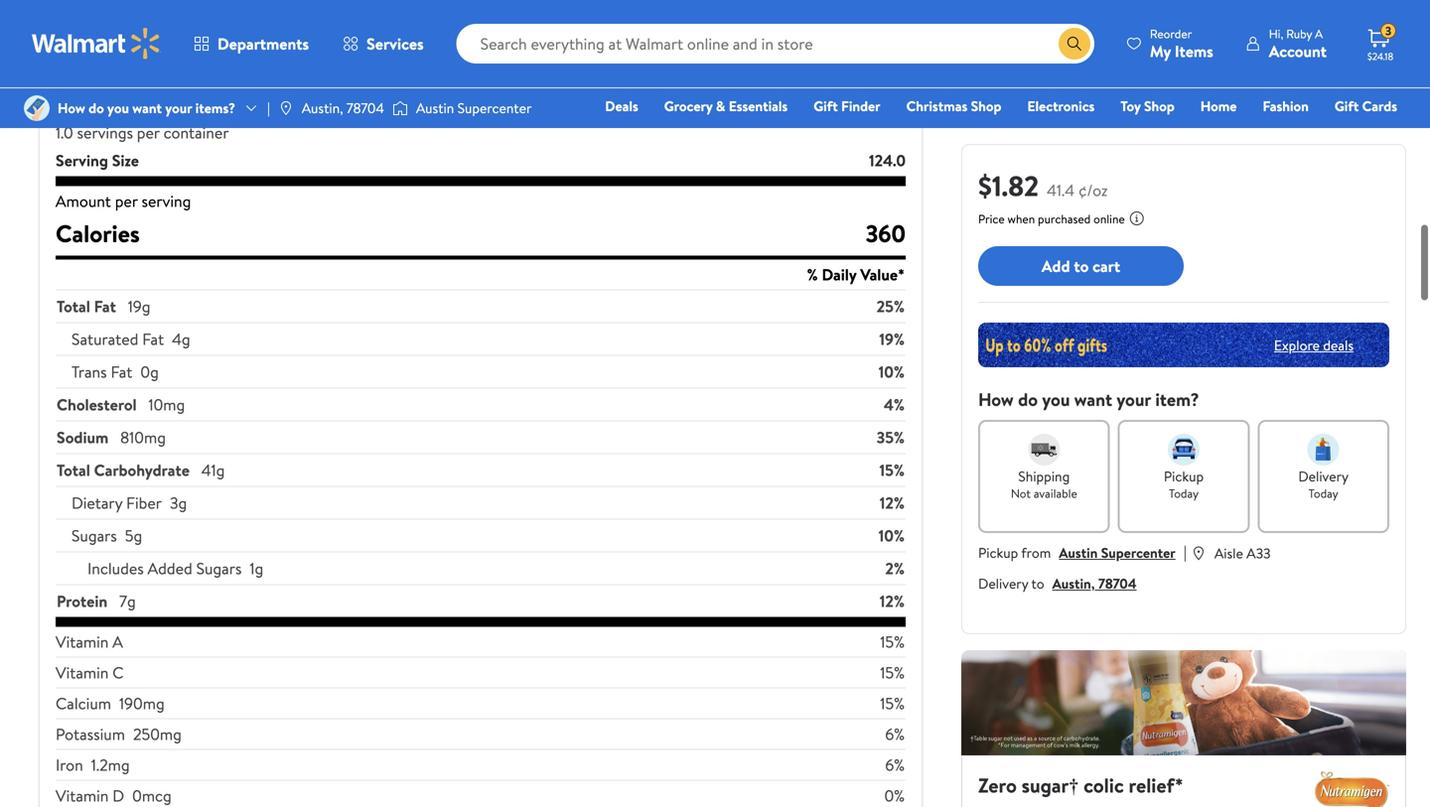 Task type: vqa. For each thing, say whether or not it's contained in the screenshot.
10% corresponding to Trans Fat 0g
yes



Task type: locate. For each thing, give the bounding box(es) containing it.
want up per
[[132, 98, 162, 118]]

2 6% from the top
[[886, 755, 905, 776]]

explore
[[1275, 336, 1320, 355]]

available
[[406, 87, 450, 104], [1034, 485, 1078, 502]]

your left item?
[[1117, 388, 1152, 412]]

dietary fiber 3g
[[72, 492, 187, 514]]

vitamin up vitamin c
[[56, 631, 109, 653]]

1 vertical spatial do
[[1018, 388, 1038, 412]]

your
[[165, 98, 192, 118], [1117, 388, 1152, 412]]

0 vertical spatial 78704
[[347, 98, 384, 118]]

0 horizontal spatial 78704
[[347, 98, 384, 118]]

christmas shop
[[907, 96, 1002, 116]]

gift cards registry
[[1169, 96, 1398, 144]]

search icon image
[[1067, 36, 1083, 52]]

to left cart
[[1074, 255, 1089, 277]]

1 gift from the left
[[814, 96, 838, 116]]

0 horizontal spatial delivery
[[979, 574, 1029, 594]]

do for how do you want your item?
[[1018, 388, 1038, 412]]

austin,
[[302, 98, 343, 118], [1053, 574, 1095, 594]]

legal information image
[[1129, 211, 1145, 227]]

3
[[1386, 23, 1392, 39]]

fat left 4g
[[142, 328, 164, 350]]

1 vertical spatial 12%
[[880, 591, 905, 613]]

intent image for delivery image
[[1308, 434, 1340, 466]]

2 12% from the top
[[880, 591, 905, 613]]

1 vertical spatial pickup
[[979, 543, 1019, 563]]

1 vertical spatial want
[[1075, 388, 1113, 412]]

available right not
[[1034, 485, 1078, 502]]

to
[[87, 87, 98, 104], [1074, 255, 1089, 277], [1032, 574, 1045, 594]]

one
[[1246, 124, 1276, 144]]

0 vertical spatial delivery
[[1299, 467, 1349, 486]]

shop inside 'link'
[[971, 96, 1002, 116]]

1 total from the top
[[57, 296, 90, 317]]

2 vertical spatial fat
[[111, 361, 133, 383]]

do up servings
[[89, 98, 104, 118]]

today inside pickup today
[[1169, 485, 1199, 502]]

2 vertical spatial vitamin
[[56, 785, 109, 807]]

supercenter right be
[[458, 98, 532, 118]]

electronics link
[[1019, 95, 1104, 117]]

1 horizontal spatial you
[[1043, 388, 1071, 412]]

gift inside gift cards registry
[[1335, 96, 1360, 116]]

supercenter inside pickup from austin supercenter |
[[1102, 543, 1176, 563]]

to inside button
[[1074, 255, 1089, 277]]

iron
[[56, 755, 83, 776]]

home link
[[1192, 95, 1246, 117]]

1 vertical spatial austin,
[[1053, 574, 1095, 594]]

pickup down intent image for pickup
[[1164, 467, 1204, 486]]

to for delivery
[[1032, 574, 1045, 594]]

product left image.
[[539, 87, 580, 104]]

includes
[[87, 558, 144, 580]]

1 vertical spatial 6%
[[886, 755, 905, 776]]

0 horizontal spatial supercenter
[[458, 98, 532, 118]]

250mg
[[133, 724, 182, 746]]

saturated fat 4g
[[72, 328, 190, 350]]

1 horizontal spatial austin
[[1059, 543, 1098, 563]]

1.0  servings per container
[[56, 122, 229, 144]]

2 10% from the top
[[879, 525, 905, 547]]

12% for 3g
[[880, 492, 905, 514]]

0 vertical spatial supercenter
[[458, 98, 532, 118]]

1 horizontal spatial sugars
[[196, 558, 242, 580]]

0 horizontal spatial product
[[121, 87, 162, 104]]

one debit
[[1246, 124, 1313, 144]]

not
[[1011, 485, 1031, 502]]

departments
[[218, 33, 309, 55]]

includes added sugars 1g
[[87, 558, 264, 580]]

0 vertical spatial 6%
[[886, 724, 905, 746]]

carbohydrate
[[94, 460, 190, 481]]

shop right christmas
[[971, 96, 1002, 116]]

0 horizontal spatial austin,
[[302, 98, 343, 118]]

total carbohydrate
[[57, 460, 190, 481]]

1 6% from the top
[[886, 724, 905, 746]]

austin inside pickup from austin supercenter |
[[1059, 543, 1098, 563]]

vitamin up calcium
[[56, 662, 109, 684]]

1 horizontal spatial product
[[539, 87, 580, 104]]

delivery down the from at the bottom
[[979, 574, 1029, 594]]

35%
[[877, 427, 905, 449]]

1 vertical spatial austin
[[1059, 543, 1098, 563]]

1 vertical spatial vitamin
[[56, 662, 109, 684]]

shop for christmas shop
[[971, 96, 1002, 116]]

1 horizontal spatial want
[[1075, 388, 1113, 412]]

1 horizontal spatial available
[[1034, 485, 1078, 502]]

0 horizontal spatial to
[[87, 87, 98, 104]]

1 vertical spatial how
[[979, 388, 1014, 412]]

3 vitamin from the top
[[56, 785, 109, 807]]

1 horizontal spatial to
[[1032, 574, 1045, 594]]

essentials
[[729, 96, 788, 116]]

cholesterol
[[57, 394, 137, 416]]

up to sixty percent off deals. shop now. image
[[979, 323, 1390, 368]]

0 horizontal spatial how
[[58, 98, 85, 118]]

product right the
[[121, 87, 162, 104]]

1 vertical spatial 78704
[[1099, 574, 1137, 594]]

today inside the delivery today
[[1309, 485, 1339, 502]]

1 10% from the top
[[879, 361, 905, 383]]

1 12% from the top
[[880, 492, 905, 514]]

 image left refer
[[24, 95, 50, 121]]

product
[[121, 87, 162, 104], [539, 87, 580, 104]]

78704 down austin supercenter button
[[1099, 574, 1137, 594]]

fat up "saturated"
[[94, 296, 116, 317]]

explore deals
[[1275, 336, 1354, 355]]

pickup left the from at the bottom
[[979, 543, 1019, 563]]

0 horizontal spatial your
[[165, 98, 192, 118]]

1 horizontal spatial your
[[1117, 388, 1152, 412]]

to inside nutrition facts refer to the product label for full dietary information, which may be available as an alternative product image.
[[87, 87, 98, 104]]

amount
[[56, 190, 111, 212]]

shop for toy shop
[[1145, 96, 1175, 116]]

refer
[[56, 87, 84, 104]]

to down the from at the bottom
[[1032, 574, 1045, 594]]

1 horizontal spatial a
[[1316, 25, 1324, 42]]

2 vitamin from the top
[[56, 662, 109, 684]]

vitamin down iron 1.2mg
[[56, 785, 109, 807]]

want
[[132, 98, 162, 118], [1075, 388, 1113, 412]]

10%
[[879, 361, 905, 383], [879, 525, 905, 547]]

1 horizontal spatial pickup
[[1164, 467, 1204, 486]]

2 shop from the left
[[1145, 96, 1175, 116]]

services button
[[326, 20, 441, 68]]

0 horizontal spatial |
[[267, 98, 270, 118]]

0%
[[885, 785, 905, 807]]

0 vertical spatial do
[[89, 98, 104, 118]]

you for how do you want your items?
[[107, 98, 129, 118]]

pickup inside pickup from austin supercenter |
[[979, 543, 1019, 563]]

0 horizontal spatial you
[[107, 98, 129, 118]]

gift left finder
[[814, 96, 838, 116]]

78704 left be
[[347, 98, 384, 118]]

10% for trans fat 0g
[[879, 361, 905, 383]]

austin up austin, 78704 button
[[1059, 543, 1098, 563]]

1 vertical spatial total
[[57, 460, 90, 481]]

 image right may
[[392, 98, 408, 118]]

one debit link
[[1237, 123, 1322, 145]]

0 vertical spatial fat
[[94, 296, 116, 317]]

1 horizontal spatial 78704
[[1099, 574, 1137, 594]]

delivery for today
[[1299, 467, 1349, 486]]

810mg
[[120, 427, 166, 449]]

|
[[267, 98, 270, 118], [1184, 542, 1187, 563]]

1 vertical spatial your
[[1117, 388, 1152, 412]]

 image for austin supercenter
[[392, 98, 408, 118]]

item?
[[1156, 388, 1200, 412]]

do up intent image for shipping
[[1018, 388, 1038, 412]]

1.0
[[56, 122, 73, 144]]

austin, down pickup from austin supercenter |
[[1053, 574, 1095, 594]]

% daily value*
[[807, 264, 905, 286]]

add to cart button
[[979, 246, 1184, 286]]

dietary
[[72, 492, 122, 514]]

today down intent image for delivery
[[1309, 485, 1339, 502]]

1 vertical spatial supercenter
[[1102, 543, 1176, 563]]

1 vertical spatial delivery
[[979, 574, 1029, 594]]

toy
[[1121, 96, 1141, 116]]

available inside nutrition facts refer to the product label for full dietary information, which may be available as an alternative product image.
[[406, 87, 450, 104]]

0 vertical spatial 10%
[[879, 361, 905, 383]]

purchased
[[1038, 211, 1091, 228]]

1.2mg
[[91, 755, 130, 776]]

%
[[807, 264, 818, 286]]

total up "saturated"
[[57, 296, 90, 317]]

christmas
[[907, 96, 968, 116]]

toy shop link
[[1112, 95, 1184, 117]]

1 horizontal spatial gift
[[1335, 96, 1360, 116]]

10mg
[[148, 394, 185, 416]]

price when purchased online
[[979, 211, 1125, 228]]

1 horizontal spatial shop
[[1145, 96, 1175, 116]]

0 horizontal spatial shop
[[971, 96, 1002, 116]]

Walmart Site-Wide search field
[[457, 24, 1095, 64]]

1 horizontal spatial  image
[[392, 98, 408, 118]]

0g
[[140, 361, 159, 383]]

2 gift from the left
[[1335, 96, 1360, 116]]

0 vertical spatial a
[[1316, 25, 1324, 42]]

supercenter up austin, 78704 button
[[1102, 543, 1176, 563]]

&
[[716, 96, 726, 116]]

12% down 35% on the right
[[880, 492, 905, 514]]

0 vertical spatial vitamin
[[56, 631, 109, 653]]

1 shop from the left
[[971, 96, 1002, 116]]

0 vertical spatial how
[[58, 98, 85, 118]]

1 horizontal spatial how
[[979, 388, 1014, 412]]

fat left 0g
[[111, 361, 133, 383]]

a right ruby
[[1316, 25, 1324, 42]]

0 vertical spatial pickup
[[1164, 467, 1204, 486]]

2 total from the top
[[57, 460, 90, 481]]

available inside shipping not available
[[1034, 485, 1078, 502]]

1 horizontal spatial today
[[1309, 485, 1339, 502]]

0 vertical spatial 12%
[[880, 492, 905, 514]]

0 horizontal spatial want
[[132, 98, 162, 118]]

price
[[979, 211, 1005, 228]]

1 vertical spatial 10%
[[879, 525, 905, 547]]

fat for total
[[94, 296, 116, 317]]

how up 1.0
[[58, 98, 85, 118]]

 image
[[24, 95, 50, 121], [392, 98, 408, 118]]

$1.82 41.4 ¢/oz
[[979, 166, 1108, 205]]

0 horizontal spatial a
[[113, 631, 123, 653]]

0 vertical spatial you
[[107, 98, 129, 118]]

1 product from the left
[[121, 87, 162, 104]]

| right dietary
[[267, 98, 270, 118]]

190mg
[[119, 693, 165, 715]]

0 vertical spatial your
[[165, 98, 192, 118]]

2 product from the left
[[539, 87, 580, 104]]

you up intent image for shipping
[[1043, 388, 1071, 412]]

pickup for pickup from austin supercenter |
[[979, 543, 1019, 563]]

services
[[367, 33, 424, 55]]

from
[[1022, 543, 1052, 563]]

delivery down intent image for delivery
[[1299, 467, 1349, 486]]

you up servings
[[107, 98, 129, 118]]

want left item?
[[1075, 388, 1113, 412]]

1 today from the left
[[1169, 485, 1199, 502]]

today
[[1169, 485, 1199, 502], [1309, 485, 1339, 502]]

fat
[[94, 296, 116, 317], [142, 328, 164, 350], [111, 361, 133, 383]]

how for how do you want your items?
[[58, 98, 85, 118]]

serving
[[56, 150, 108, 171]]

dietary
[[229, 87, 265, 104]]

2 vertical spatial to
[[1032, 574, 1045, 594]]

grocery & essentials link
[[656, 95, 797, 117]]

2 horizontal spatial to
[[1074, 255, 1089, 277]]

how do you want your items?
[[58, 98, 235, 118]]

austin
[[416, 98, 454, 118], [1059, 543, 1098, 563]]

shop right toy
[[1145, 96, 1175, 116]]

1 vertical spatial to
[[1074, 255, 1089, 277]]

0 vertical spatial to
[[87, 87, 98, 104]]

2 today from the left
[[1309, 485, 1339, 502]]

1 horizontal spatial |
[[1184, 542, 1187, 563]]

sugars down dietary
[[72, 525, 117, 547]]

10% up 2%
[[879, 525, 905, 547]]

sugars left 1g
[[196, 558, 242, 580]]

image.
[[583, 87, 616, 104]]

0 horizontal spatial sugars
[[72, 525, 117, 547]]

15%
[[880, 460, 905, 481], [881, 631, 905, 653], [881, 662, 905, 684], [881, 693, 905, 715]]

how up not
[[979, 388, 1014, 412]]

0 vertical spatial sugars
[[72, 525, 117, 547]]

a up c
[[113, 631, 123, 653]]

4g
[[172, 328, 190, 350]]

daily
[[822, 264, 857, 286]]

| left aisle
[[1184, 542, 1187, 563]]

1 horizontal spatial delivery
[[1299, 467, 1349, 486]]

1 horizontal spatial do
[[1018, 388, 1038, 412]]

available left as
[[406, 87, 450, 104]]

0 vertical spatial available
[[406, 87, 450, 104]]

saturated
[[72, 328, 138, 350]]

1 vitamin from the top
[[56, 631, 109, 653]]

0 vertical spatial austin,
[[302, 98, 343, 118]]

12% down 2%
[[880, 591, 905, 613]]

today down intent image for pickup
[[1169, 485, 1199, 502]]

deals
[[605, 96, 639, 116]]

to left the
[[87, 87, 98, 104]]

10% down 19%
[[879, 361, 905, 383]]

finder
[[842, 96, 881, 116]]

0 horizontal spatial available
[[406, 87, 450, 104]]

0 horizontal spatial today
[[1169, 485, 1199, 502]]

0 vertical spatial want
[[132, 98, 162, 118]]

19%
[[880, 328, 905, 350]]

austin left an
[[416, 98, 454, 118]]

items?
[[195, 98, 235, 118]]

austin, left may
[[302, 98, 343, 118]]

supercenter
[[458, 98, 532, 118], [1102, 543, 1176, 563]]

0 horizontal spatial do
[[89, 98, 104, 118]]

0 horizontal spatial pickup
[[979, 543, 1019, 563]]

0 horizontal spatial  image
[[24, 95, 50, 121]]

debit
[[1279, 124, 1313, 144]]

facts
[[158, 49, 210, 82]]

1 vertical spatial you
[[1043, 388, 1071, 412]]

0 horizontal spatial austin
[[416, 98, 454, 118]]

total down sodium at the left
[[57, 460, 90, 481]]

total for total fat
[[57, 296, 90, 317]]

 image
[[278, 100, 294, 116]]

delivery to austin, 78704
[[979, 574, 1137, 594]]

your up container
[[165, 98, 192, 118]]

you
[[107, 98, 129, 118], [1043, 388, 1071, 412]]

grocery
[[664, 96, 713, 116]]

nutrition
[[56, 49, 152, 82]]

1 vertical spatial available
[[1034, 485, 1078, 502]]

0 vertical spatial total
[[57, 296, 90, 317]]

1 horizontal spatial supercenter
[[1102, 543, 1176, 563]]

0 horizontal spatial gift
[[814, 96, 838, 116]]

1 vertical spatial fat
[[142, 328, 164, 350]]

austin, 78704 button
[[1053, 574, 1137, 594]]

1 vertical spatial a
[[113, 631, 123, 653]]

gift left cards
[[1335, 96, 1360, 116]]

amount per serving
[[56, 190, 191, 212]]



Task type: describe. For each thing, give the bounding box(es) containing it.
walmart image
[[32, 28, 161, 60]]

calcium 190mg
[[56, 693, 165, 715]]

container
[[164, 122, 229, 144]]

6% for 1.2mg
[[886, 755, 905, 776]]

today for pickup
[[1169, 485, 1199, 502]]

electronics
[[1028, 96, 1095, 116]]

how for how do you want your item?
[[979, 388, 1014, 412]]

vitamin for vitamin a
[[56, 631, 109, 653]]

calories
[[56, 217, 140, 250]]

do for how do you want your items?
[[89, 98, 104, 118]]

when
[[1008, 211, 1036, 228]]

intent image for pickup image
[[1168, 434, 1200, 466]]

delivery for to
[[979, 574, 1029, 594]]

online
[[1094, 211, 1125, 228]]

total for total carbohydrate
[[57, 460, 90, 481]]

explore deals link
[[1267, 328, 1362, 363]]

 image for how do you want your items?
[[24, 95, 50, 121]]

your for items?
[[165, 98, 192, 118]]

your for item?
[[1117, 388, 1152, 412]]

per
[[137, 122, 160, 144]]

to for add
[[1074, 255, 1089, 277]]

you for how do you want your item?
[[1043, 388, 1071, 412]]

gift for finder
[[814, 96, 838, 116]]

gift for cards
[[1335, 96, 1360, 116]]

a33
[[1247, 544, 1271, 563]]

account
[[1270, 40, 1327, 62]]

want for items?
[[132, 98, 162, 118]]

registry link
[[1160, 123, 1229, 145]]

ruby
[[1287, 25, 1313, 42]]

0 vertical spatial |
[[267, 98, 270, 118]]

cards
[[1363, 96, 1398, 116]]

4%
[[884, 394, 905, 416]]

size
[[112, 150, 139, 171]]

d
[[113, 785, 124, 807]]

full
[[209, 87, 226, 104]]

per
[[115, 190, 138, 212]]

fat for saturated
[[142, 328, 164, 350]]

19g
[[128, 296, 151, 317]]

toy shop
[[1121, 96, 1175, 116]]

Search search field
[[457, 24, 1095, 64]]

12% for 7g
[[880, 591, 905, 613]]

1 vertical spatial |
[[1184, 542, 1187, 563]]

add
[[1042, 255, 1071, 277]]

protein
[[57, 591, 108, 613]]

shipping
[[1019, 467, 1070, 486]]

sodium
[[57, 427, 109, 449]]

0mcg
[[132, 785, 172, 807]]

aisle
[[1215, 544, 1244, 563]]

walmart+ link
[[1330, 123, 1407, 145]]

1 vertical spatial sugars
[[196, 558, 242, 580]]

walmart+
[[1339, 124, 1398, 144]]

serving size
[[56, 150, 139, 171]]

10% for sugars 5g
[[879, 525, 905, 547]]

hi,
[[1270, 25, 1284, 42]]

2%
[[886, 558, 905, 580]]

1 horizontal spatial austin,
[[1053, 574, 1095, 594]]

fashion
[[1263, 96, 1309, 116]]

an
[[466, 87, 478, 104]]

fat for trans
[[111, 361, 133, 383]]

124.0
[[869, 150, 906, 171]]

trans fat 0g
[[72, 361, 159, 383]]

which
[[334, 87, 364, 104]]

gift cards link
[[1326, 95, 1407, 117]]

alternative
[[481, 87, 536, 104]]

3g
[[170, 492, 187, 514]]

5g
[[125, 525, 142, 547]]

0 vertical spatial austin
[[416, 98, 454, 118]]

25%
[[877, 296, 905, 317]]

$1.82
[[979, 166, 1039, 205]]

registry
[[1169, 124, 1220, 144]]

$24.18
[[1368, 50, 1394, 63]]

add to cart
[[1042, 255, 1121, 277]]

as
[[453, 87, 463, 104]]

home
[[1201, 96, 1237, 116]]

deals link
[[596, 95, 648, 117]]

¢/oz
[[1079, 179, 1108, 201]]

shipping not available
[[1011, 467, 1078, 502]]

vitamin for vitamin c
[[56, 662, 109, 684]]

360
[[866, 217, 906, 250]]

for
[[191, 87, 207, 104]]

how do you want your item?
[[979, 388, 1200, 412]]

c
[[113, 662, 124, 684]]

vitamin c
[[56, 662, 124, 684]]

pickup for pickup today
[[1164, 467, 1204, 486]]

41.4
[[1047, 179, 1075, 201]]

today for delivery
[[1309, 485, 1339, 502]]

1g
[[250, 558, 264, 580]]

sugars 5g
[[72, 525, 142, 547]]

a inside "hi, ruby a account"
[[1316, 25, 1324, 42]]

6% for 250mg
[[886, 724, 905, 746]]

my
[[1150, 40, 1171, 62]]

want for item?
[[1075, 388, 1113, 412]]

trans
[[72, 361, 107, 383]]

value*
[[861, 264, 905, 286]]

reorder
[[1150, 25, 1193, 42]]

iron 1.2mg
[[56, 755, 130, 776]]

intent image for shipping image
[[1029, 434, 1060, 466]]

pickup today
[[1164, 467, 1204, 502]]

information,
[[267, 87, 331, 104]]

7g
[[119, 591, 136, 613]]



